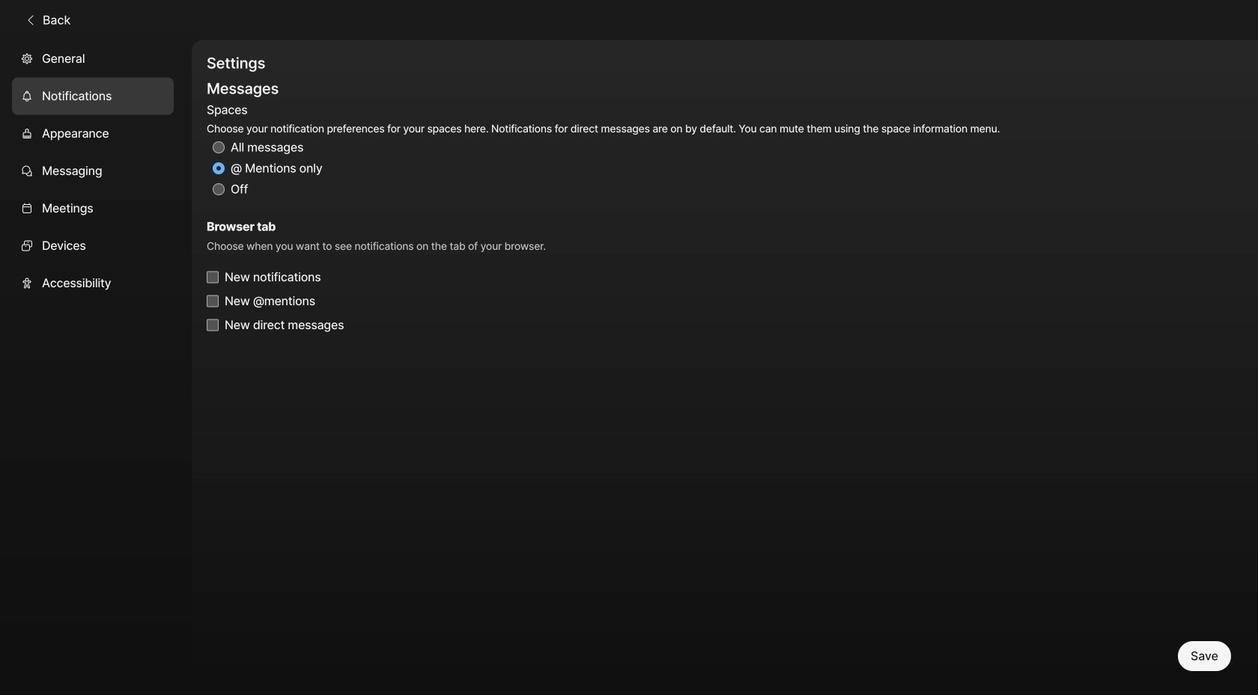 Task type: vqa. For each thing, say whether or not it's contained in the screenshot.
meetings tab
yes



Task type: locate. For each thing, give the bounding box(es) containing it.
messaging tab
[[12, 153, 174, 190]]

general tab
[[12, 40, 174, 78]]

option group
[[207, 100, 1000, 200]]

settings navigation
[[0, 40, 192, 696]]

@ Mentions only radio
[[213, 163, 225, 175]]



Task type: describe. For each thing, give the bounding box(es) containing it.
meetings tab
[[12, 190, 174, 227]]

devices tab
[[12, 227, 174, 265]]

accessibility tab
[[12, 265, 174, 302]]

All messages radio
[[213, 142, 225, 154]]

appearance tab
[[12, 115, 174, 153]]

notifications tab
[[12, 78, 174, 115]]

Off radio
[[213, 184, 225, 196]]



